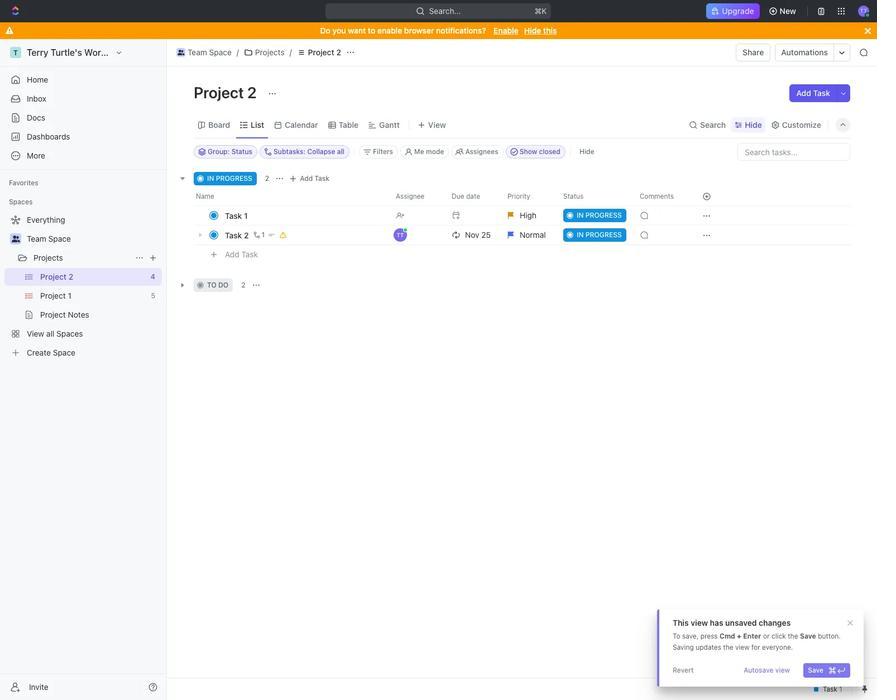 Task type: locate. For each thing, give the bounding box(es) containing it.
more
[[27, 151, 45, 160]]

1 horizontal spatial add task
[[300, 174, 330, 183]]

0 horizontal spatial team space
[[27, 234, 71, 244]]

1 horizontal spatial team
[[188, 47, 207, 57]]

comments button
[[634, 188, 690, 206]]

2 vertical spatial in
[[577, 231, 584, 239]]

project 2
[[308, 47, 341, 57], [194, 83, 260, 102], [40, 272, 73, 282]]

2 horizontal spatial hide
[[746, 120, 763, 129]]

0 horizontal spatial /
[[237, 47, 239, 57]]

hide left the this
[[525, 26, 542, 35]]

all up the create space
[[46, 329, 54, 339]]

0 horizontal spatial spaces
[[9, 198, 33, 206]]

project notes
[[40, 310, 89, 320]]

2 vertical spatial hide
[[580, 148, 595, 156]]

2 up the project 1
[[69, 272, 73, 282]]

1 vertical spatial all
[[46, 329, 54, 339]]

terry turtle's workspace, , element
[[10, 47, 21, 58]]

2 horizontal spatial add task
[[797, 88, 831, 98]]

1 horizontal spatial view
[[429, 120, 446, 129]]

0 horizontal spatial to
[[207, 281, 217, 289]]

2 vertical spatial view
[[776, 667, 791, 675]]

do
[[320, 26, 331, 35]]

assignees
[[466, 148, 499, 156]]

project 2 link up project 1 "link"
[[40, 268, 146, 286]]

0 horizontal spatial team
[[27, 234, 46, 244]]

1 horizontal spatial /
[[290, 47, 292, 57]]

tree
[[4, 211, 162, 362]]

project up project notes
[[40, 291, 66, 301]]

1 inside "link"
[[68, 291, 71, 301]]

hide right closed
[[580, 148, 595, 156]]

0 vertical spatial all
[[337, 148, 345, 156]]

1 horizontal spatial project 2 link
[[294, 46, 344, 59]]

1 up project notes
[[68, 291, 71, 301]]

1 vertical spatial projects
[[34, 253, 63, 263]]

to do
[[207, 281, 229, 289]]

space
[[209, 47, 232, 57], [48, 234, 71, 244], [53, 348, 75, 358]]

0 horizontal spatial user group image
[[11, 236, 20, 243]]

2 horizontal spatial 1
[[262, 231, 265, 239]]

2 right do
[[241, 281, 246, 289]]

1 vertical spatial team space
[[27, 234, 71, 244]]

view button
[[414, 117, 450, 133]]

view up create
[[27, 329, 44, 339]]

0 horizontal spatial view
[[691, 619, 709, 628]]

add task down task 2
[[225, 250, 258, 259]]

view for view all spaces
[[27, 329, 44, 339]]

inbox
[[27, 94, 46, 103]]

turtle's
[[51, 47, 82, 58]]

add task up the customize
[[797, 88, 831, 98]]

to left do
[[207, 281, 217, 289]]

search
[[701, 120, 727, 129]]

1 right task 2
[[262, 231, 265, 239]]

2 vertical spatial add task
[[225, 250, 258, 259]]

to right the want
[[368, 26, 376, 35]]

all inside view all spaces link
[[46, 329, 54, 339]]

hide button
[[575, 145, 599, 159]]

save down button.
[[809, 667, 824, 675]]

0 horizontal spatial projects
[[34, 253, 63, 263]]

projects
[[255, 47, 285, 57], [34, 253, 63, 263]]

calendar
[[285, 120, 318, 129]]

spaces inside 'tree'
[[56, 329, 83, 339]]

dashboards link
[[4, 128, 162, 146]]

view for this
[[691, 619, 709, 628]]

gantt link
[[377, 117, 400, 133]]

project
[[308, 47, 335, 57], [194, 83, 244, 102], [40, 272, 67, 282], [40, 291, 66, 301], [40, 310, 66, 320]]

add task button up the customize
[[790, 84, 838, 102]]

in progress for high
[[577, 211, 622, 220]]

view inside "button"
[[776, 667, 791, 675]]

0 horizontal spatial 1
[[68, 291, 71, 301]]

0 horizontal spatial status
[[232, 148, 253, 156]]

add down task 2
[[225, 250, 240, 259]]

view
[[691, 619, 709, 628], [736, 644, 750, 652], [776, 667, 791, 675]]

0 vertical spatial team space
[[188, 47, 232, 57]]

team
[[188, 47, 207, 57], [27, 234, 46, 244]]

docs
[[27, 113, 45, 122]]

0 horizontal spatial add task button
[[220, 248, 263, 262]]

project 2 up board
[[194, 83, 260, 102]]

status
[[232, 148, 253, 156], [564, 192, 584, 201]]

project 2 link down do
[[294, 46, 344, 59]]

1 horizontal spatial tt button
[[855, 2, 873, 20]]

0 vertical spatial save
[[801, 633, 817, 641]]

the right click
[[789, 633, 799, 641]]

add task button down task 2
[[220, 248, 263, 262]]

task up task 2
[[225, 211, 242, 220]]

0 horizontal spatial tt
[[397, 232, 404, 239]]

0 vertical spatial project 2
[[308, 47, 341, 57]]

Search tasks... text field
[[739, 144, 850, 160]]

view down everyone. at right
[[776, 667, 791, 675]]

name
[[196, 192, 214, 201]]

1 vertical spatial hide
[[746, 120, 763, 129]]

add
[[797, 88, 812, 98], [300, 174, 313, 183], [225, 250, 240, 259]]

2 / from the left
[[290, 47, 292, 57]]

⌘k
[[535, 6, 547, 16]]

status right the group:
[[232, 148, 253, 156]]

1 horizontal spatial 1
[[244, 211, 248, 220]]

0 horizontal spatial the
[[724, 644, 734, 652]]

save button
[[804, 664, 851, 678]]

1 vertical spatial progress
[[586, 211, 622, 220]]

task 1
[[225, 211, 248, 220]]

priority
[[508, 192, 531, 201]]

1
[[244, 211, 248, 220], [262, 231, 265, 239], [68, 291, 71, 301]]

0 vertical spatial add task button
[[790, 84, 838, 102]]

hide button
[[732, 117, 766, 133]]

1 vertical spatial in
[[577, 211, 584, 220]]

0 vertical spatial in
[[207, 174, 214, 183]]

add task button up name "dropdown button"
[[287, 172, 334, 186]]

team space inside 'tree'
[[27, 234, 71, 244]]

0 horizontal spatial team space link
[[27, 230, 160, 248]]

dashboards
[[27, 132, 70, 141]]

status right priority dropdown button
[[564, 192, 584, 201]]

tree containing everything
[[4, 211, 162, 362]]

new button
[[765, 2, 804, 20]]

user group image inside team space link
[[178, 50, 185, 55]]

1 horizontal spatial project 2
[[194, 83, 260, 102]]

view inside 'tree'
[[27, 329, 44, 339]]

sidebar navigation
[[0, 39, 169, 701]]

button.
[[819, 633, 841, 641]]

1 up task 2
[[244, 211, 248, 220]]

create
[[27, 348, 51, 358]]

1 vertical spatial project 2
[[194, 83, 260, 102]]

view inside button
[[429, 120, 446, 129]]

list
[[251, 120, 264, 129]]

1 in progress button from the top
[[557, 206, 634, 226]]

home
[[27, 75, 48, 84]]

spaces down project notes
[[56, 329, 83, 339]]

for
[[752, 644, 761, 652]]

0 vertical spatial the
[[789, 633, 799, 641]]

create space link
[[4, 344, 160, 362]]

add task down subtasks: collapse all
[[300, 174, 330, 183]]

view up mode
[[429, 120, 446, 129]]

add up the customize
[[797, 88, 812, 98]]

1 vertical spatial save
[[809, 667, 824, 675]]

autosave view button
[[740, 664, 795, 678]]

the down cmd in the right bottom of the page
[[724, 644, 734, 652]]

customize button
[[768, 117, 825, 133]]

1 horizontal spatial the
[[789, 633, 799, 641]]

1 vertical spatial add task
[[300, 174, 330, 183]]

1 horizontal spatial all
[[337, 148, 345, 156]]

2 vertical spatial in progress
[[577, 231, 622, 239]]

1 horizontal spatial user group image
[[178, 50, 185, 55]]

1 horizontal spatial projects link
[[241, 46, 288, 59]]

0 horizontal spatial add task
[[225, 250, 258, 259]]

2 in progress button from the top
[[557, 225, 634, 245]]

2 vertical spatial 1
[[68, 291, 71, 301]]

normal
[[520, 230, 546, 240]]

team inside 'tree'
[[27, 234, 46, 244]]

filters button
[[359, 145, 398, 159]]

user group image
[[178, 50, 185, 55], [11, 236, 20, 243]]

project down do
[[308, 47, 335, 57]]

me
[[415, 148, 424, 156]]

1 for project 1
[[68, 291, 71, 301]]

project up the project 1
[[40, 272, 67, 282]]

1 horizontal spatial hide
[[580, 148, 595, 156]]

0 horizontal spatial hide
[[525, 26, 542, 35]]

1 vertical spatial to
[[207, 281, 217, 289]]

task down collapse
[[315, 174, 330, 183]]

projects inside 'tree'
[[34, 253, 63, 263]]

1 horizontal spatial add task button
[[287, 172, 334, 186]]

0 vertical spatial tt
[[861, 7, 868, 14]]

assignee
[[396, 192, 425, 201]]

spaces
[[9, 198, 33, 206], [56, 329, 83, 339]]

view down the +
[[736, 644, 750, 652]]

2
[[337, 47, 341, 57], [247, 83, 257, 102], [265, 174, 269, 183], [244, 230, 249, 240], [69, 272, 73, 282], [241, 281, 246, 289]]

1 vertical spatial spaces
[[56, 329, 83, 339]]

group:
[[208, 148, 230, 156]]

automations button
[[776, 44, 834, 61]]

invite
[[29, 683, 48, 692]]

assignee button
[[389, 188, 445, 206]]

5
[[151, 292, 155, 300]]

0 vertical spatial status
[[232, 148, 253, 156]]

search button
[[686, 117, 730, 133]]

2 inside 'tree'
[[69, 272, 73, 282]]

project up board
[[194, 83, 244, 102]]

favorites button
[[4, 177, 43, 190]]

0 vertical spatial view
[[429, 120, 446, 129]]

me mode button
[[401, 145, 449, 159]]

1 horizontal spatial status
[[564, 192, 584, 201]]

project 2 down do
[[308, 47, 341, 57]]

0 horizontal spatial project 2
[[40, 272, 73, 282]]

1 vertical spatial view
[[27, 329, 44, 339]]

0 vertical spatial team
[[188, 47, 207, 57]]

hide right search
[[746, 120, 763, 129]]

2 horizontal spatial view
[[776, 667, 791, 675]]

subtasks:
[[274, 148, 306, 156]]

show closed
[[520, 148, 561, 156]]

1 vertical spatial tt
[[397, 232, 404, 239]]

project 2 inside 'tree'
[[40, 272, 73, 282]]

0 vertical spatial view
[[691, 619, 709, 628]]

1 vertical spatial team
[[27, 234, 46, 244]]

1 vertical spatial user group image
[[11, 236, 20, 243]]

project up the view all spaces
[[40, 310, 66, 320]]

view button
[[414, 112, 450, 138]]

2 vertical spatial progress
[[586, 231, 622, 239]]

0 horizontal spatial view
[[27, 329, 44, 339]]

0 vertical spatial space
[[209, 47, 232, 57]]

task 1 link
[[222, 208, 387, 224]]

in progress button
[[557, 206, 634, 226], [557, 225, 634, 245]]

0 vertical spatial project 2 link
[[294, 46, 344, 59]]

0 horizontal spatial tt button
[[389, 225, 445, 245]]

0 horizontal spatial all
[[46, 329, 54, 339]]

project notes link
[[40, 306, 160, 324]]

spaces down the favorites button
[[9, 198, 33, 206]]

progress for normal
[[586, 231, 622, 239]]

saving
[[673, 644, 694, 652]]

1 horizontal spatial team space link
[[174, 46, 235, 59]]

1 vertical spatial projects link
[[34, 249, 131, 267]]

save left button.
[[801, 633, 817, 641]]

all right collapse
[[337, 148, 345, 156]]

0 vertical spatial to
[[368, 26, 376, 35]]

2 vertical spatial project 2
[[40, 272, 73, 282]]

1 vertical spatial 1
[[262, 231, 265, 239]]

task inside the task 1 link
[[225, 211, 242, 220]]

add task
[[797, 88, 831, 98], [300, 174, 330, 183], [225, 250, 258, 259]]

want
[[348, 26, 366, 35]]

hide inside hide button
[[580, 148, 595, 156]]

1 horizontal spatial spaces
[[56, 329, 83, 339]]

task
[[814, 88, 831, 98], [315, 174, 330, 183], [225, 211, 242, 220], [225, 230, 242, 240], [242, 250, 258, 259]]

1 horizontal spatial projects
[[255, 47, 285, 57]]

2 horizontal spatial add
[[797, 88, 812, 98]]

click
[[772, 633, 787, 641]]

notifications?
[[436, 26, 486, 35]]

1 horizontal spatial to
[[368, 26, 376, 35]]

view up save,
[[691, 619, 709, 628]]

project 2 up the project 1
[[40, 272, 73, 282]]

2 vertical spatial space
[[53, 348, 75, 358]]

view
[[429, 120, 446, 129], [27, 329, 44, 339]]

1 horizontal spatial add
[[300, 174, 313, 183]]

0 vertical spatial user group image
[[178, 50, 185, 55]]

add up name "dropdown button"
[[300, 174, 313, 183]]

user group image inside 'tree'
[[11, 236, 20, 243]]

changes
[[759, 619, 791, 628]]



Task type: vqa. For each thing, say whether or not it's contained in the screenshot.
List button
no



Task type: describe. For each thing, give the bounding box(es) containing it.
1 button
[[251, 230, 267, 241]]

autosave view
[[744, 667, 791, 675]]

inbox link
[[4, 90, 162, 108]]

project inside "link"
[[40, 291, 66, 301]]

upgrade
[[723, 6, 755, 16]]

status inside dropdown button
[[564, 192, 584, 201]]

group: status
[[208, 148, 253, 156]]

0 vertical spatial hide
[[525, 26, 542, 35]]

due date
[[452, 192, 481, 201]]

0 vertical spatial team space link
[[174, 46, 235, 59]]

progress for high
[[586, 211, 622, 220]]

in progress for normal
[[577, 231, 622, 239]]

0 vertical spatial spaces
[[9, 198, 33, 206]]

0 vertical spatial in progress
[[207, 174, 252, 183]]

1 horizontal spatial view
[[736, 644, 750, 652]]

browser
[[404, 26, 434, 35]]

share button
[[737, 44, 771, 61]]

project 1 link
[[40, 287, 147, 305]]

0 vertical spatial progress
[[216, 174, 252, 183]]

this
[[544, 26, 557, 35]]

in for high
[[577, 211, 584, 220]]

assignees button
[[452, 145, 504, 159]]

press
[[701, 633, 718, 641]]

4
[[151, 273, 155, 281]]

task 2
[[225, 230, 249, 240]]

0 horizontal spatial add
[[225, 250, 240, 259]]

revert button
[[669, 664, 699, 678]]

1 horizontal spatial tt
[[861, 7, 868, 14]]

2 horizontal spatial project 2
[[308, 47, 341, 57]]

create space
[[27, 348, 75, 358]]

in for normal
[[577, 231, 584, 239]]

1 horizontal spatial team space
[[188, 47, 232, 57]]

tree inside sidebar navigation
[[4, 211, 162, 362]]

0 vertical spatial projects
[[255, 47, 285, 57]]

2 up name "dropdown button"
[[265, 174, 269, 183]]

everything
[[27, 215, 65, 225]]

hide inside hide dropdown button
[[746, 120, 763, 129]]

2 up list
[[247, 83, 257, 102]]

automations
[[782, 47, 829, 57]]

view for view
[[429, 120, 446, 129]]

more button
[[4, 147, 162, 165]]

upgrade link
[[707, 3, 760, 19]]

priority button
[[501, 188, 557, 206]]

due
[[452, 192, 465, 201]]

save inside this view has unsaved changes to save, press cmd + enter or click the save button. saving updates the view for everyone.
[[801, 633, 817, 641]]

list link
[[249, 117, 264, 133]]

1 for task 1
[[244, 211, 248, 220]]

2 down you
[[337, 47, 341, 57]]

board link
[[206, 117, 230, 133]]

autosave
[[744, 667, 774, 675]]

enter
[[744, 633, 762, 641]]

terry turtle's workspace
[[27, 47, 131, 58]]

enable
[[378, 26, 402, 35]]

view for autosave
[[776, 667, 791, 675]]

1 inside button
[[262, 231, 265, 239]]

view all spaces
[[27, 329, 83, 339]]

do you want to enable browser notifications? enable hide this
[[320, 26, 557, 35]]

1 vertical spatial team space link
[[27, 230, 160, 248]]

1 vertical spatial add
[[300, 174, 313, 183]]

me mode
[[415, 148, 444, 156]]

task down task 1 at the top of the page
[[225, 230, 242, 240]]

gantt
[[379, 120, 400, 129]]

to
[[673, 633, 681, 641]]

1 / from the left
[[237, 47, 239, 57]]

this view has unsaved changes to save, press cmd + enter or click the save button. saving updates the view for everyone.
[[673, 619, 841, 652]]

comments
[[640, 192, 674, 201]]

closed
[[540, 148, 561, 156]]

revert
[[673, 667, 694, 675]]

updates
[[696, 644, 722, 652]]

date
[[467, 192, 481, 201]]

customize
[[783, 120, 822, 129]]

do
[[218, 281, 229, 289]]

in progress button for high
[[557, 206, 634, 226]]

new
[[780, 6, 797, 16]]

project 1
[[40, 291, 71, 301]]

subtasks: collapse all
[[274, 148, 345, 156]]

t
[[13, 48, 18, 57]]

terry
[[27, 47, 48, 58]]

show closed button
[[506, 145, 566, 159]]

1 vertical spatial the
[[724, 644, 734, 652]]

in progress button for normal
[[557, 225, 634, 245]]

mode
[[426, 148, 444, 156]]

0 horizontal spatial projects link
[[34, 249, 131, 267]]

workspace
[[84, 47, 131, 58]]

view all spaces link
[[4, 325, 160, 343]]

table
[[339, 120, 359, 129]]

show
[[520, 148, 538, 156]]

or
[[764, 633, 770, 641]]

notes
[[68, 310, 89, 320]]

you
[[333, 26, 346, 35]]

name button
[[194, 188, 389, 206]]

2 vertical spatial add task button
[[220, 248, 263, 262]]

share
[[743, 47, 765, 57]]

1 vertical spatial space
[[48, 234, 71, 244]]

high button
[[501, 206, 557, 226]]

unsaved
[[726, 619, 757, 628]]

due date button
[[445, 188, 501, 206]]

2 left 1 button
[[244, 230, 249, 240]]

board
[[208, 120, 230, 129]]

task up the customize
[[814, 88, 831, 98]]

search...
[[430, 6, 462, 16]]

this
[[673, 619, 689, 628]]

+
[[738, 633, 742, 641]]

status button
[[557, 188, 634, 206]]

save,
[[683, 633, 699, 641]]

1 vertical spatial add task button
[[287, 172, 334, 186]]

save inside the save "button"
[[809, 667, 824, 675]]

0 vertical spatial add
[[797, 88, 812, 98]]

task down 1 button
[[242, 250, 258, 259]]

cmd
[[720, 633, 736, 641]]

2 horizontal spatial add task button
[[790, 84, 838, 102]]

0 vertical spatial tt button
[[855, 2, 873, 20]]

calendar link
[[283, 117, 318, 133]]

enable
[[494, 26, 519, 35]]

0 horizontal spatial project 2 link
[[40, 268, 146, 286]]

home link
[[4, 71, 162, 89]]



